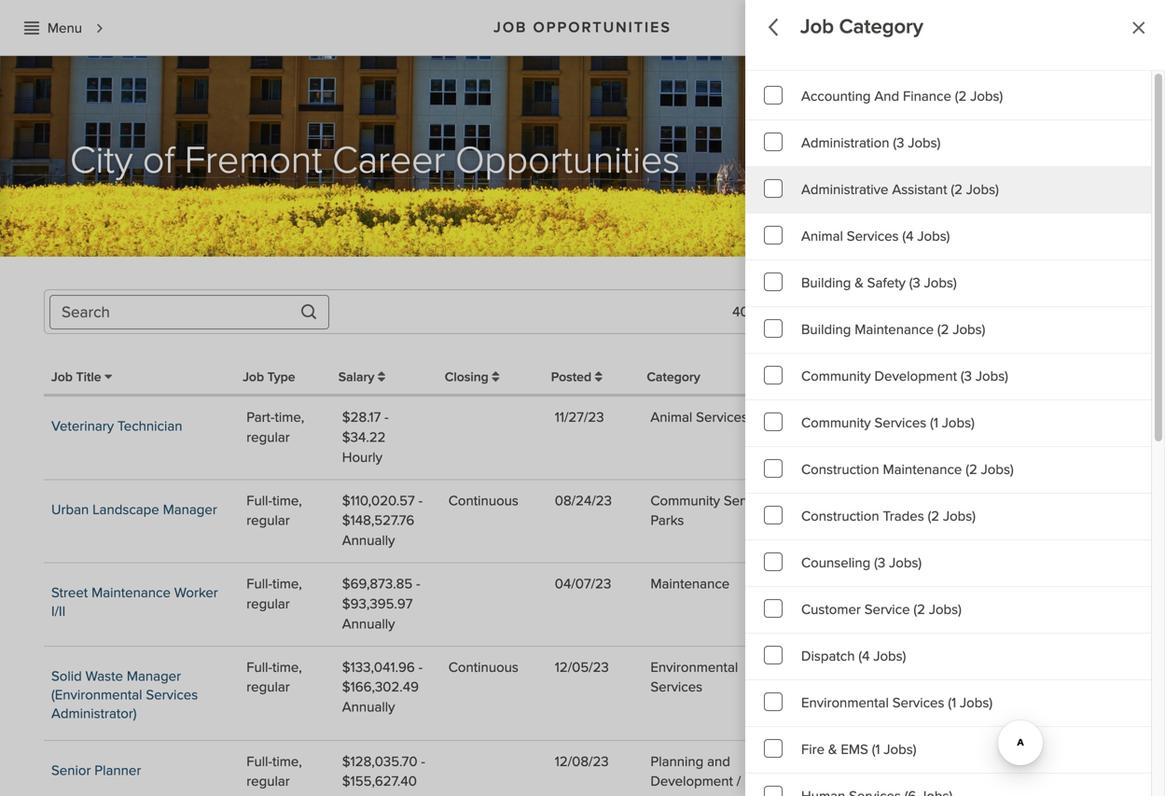 Task type: vqa. For each thing, say whether or not it's contained in the screenshot.
Urban at the left of the page
yes



Task type: locate. For each thing, give the bounding box(es) containing it.
(2 inside the administrative assistant 2 jobs option
[[951, 181, 963, 198]]

4 regular from the top
[[247, 679, 290, 696]]

2 ca from the top
[[975, 492, 994, 509]]

fremont, down community development 3 jobs option
[[917, 409, 972, 426]]

& right fire
[[829, 741, 838, 758]]

0 vertical spatial (4
[[903, 228, 914, 245]]

2 community services from the top
[[811, 659, 880, 696]]

2 construction from the top
[[802, 508, 880, 525]]

job category group
[[746, 74, 1152, 796]]

$69,873.85 - $93,395.97 annually
[[342, 575, 421, 633]]

12/05/23
[[555, 659, 609, 676]]

1 vertical spatial (1
[[949, 694, 957, 712]]

finance
[[904, 88, 952, 105]]

environmental services (1 jobs)
[[802, 694, 993, 712]]

fire
[[802, 741, 825, 758]]

2 full- from the top
[[247, 575, 273, 593]]

jobs) down community development 3 jobs option
[[943, 414, 975, 432]]

construction maintenance (2 jobs)
[[802, 461, 1014, 478]]

1 continuous from the top
[[449, 492, 519, 509]]

Building & Safety 3 Jobs checkbox
[[746, 260, 1152, 307]]

Dispatch 4 Jobs checkbox
[[746, 634, 1152, 680]]

city of fremont career opportunities
[[70, 138, 680, 183]]

category up animal services
[[647, 369, 701, 385]]

regular inside the part-time, regular
[[247, 429, 290, 446]]

(1 inside environmental services 1 jobs option
[[949, 694, 957, 712]]

community development (3 jobs)
[[802, 368, 1009, 385]]

time, down type
[[275, 409, 304, 426]]

manager right landscape
[[163, 501, 217, 518]]

2 fremont, from the top
[[917, 492, 972, 509]]

1 horizontal spatial sort image
[[492, 371, 500, 384]]

1 vertical spatial (4
[[859, 648, 870, 665]]

fremont, ca for community services
[[917, 492, 994, 509]]

(1 inside community services 1 jobs option
[[931, 414, 939, 432]]

animal inside animal services 4 jobs checkbox
[[802, 228, 844, 245]]

community services up counseling
[[811, 492, 880, 529]]

jobs) down sort
[[953, 321, 986, 338]]

sort image inside salary link
[[378, 371, 385, 384]]

1
[[1095, 291, 1099, 306]]

1 sort image from the left
[[378, 371, 385, 384]]

1 fremont, ca from the top
[[917, 409, 994, 426]]

(1 for community services
[[931, 414, 939, 432]]

4 fremont, ca from the top
[[917, 753, 994, 770]]

(2 for construction maintenance
[[966, 461, 978, 478]]

building for building maintenance (2 jobs)
[[802, 321, 852, 338]]

(2 inside construction trades 2 jobs 'option'
[[928, 508, 940, 525]]

1 full- from the top
[[247, 492, 273, 509]]

annually down $148,527.76
[[342, 532, 395, 549]]

0 horizontal spatial (4
[[859, 648, 870, 665]]

administration
[[802, 134, 890, 152]]

development down ems
[[811, 773, 893, 790]]

$34.22
[[342, 429, 386, 446]]

1 vertical spatial building
[[802, 321, 852, 338]]

full-time, regular
[[247, 492, 302, 529], [247, 575, 302, 613], [247, 659, 302, 696], [247, 753, 302, 790]]

category up and on the top of the page
[[840, 14, 924, 39]]

community up parks at the right of page
[[651, 492, 721, 509]]

0 vertical spatial community services
[[811, 492, 880, 529]]

jobs) right finance
[[971, 88, 1004, 105]]

public
[[811, 575, 848, 593]]

building
[[802, 274, 852, 292], [802, 321, 852, 338]]

- for $69,873.85 - $93,395.97 annually
[[416, 575, 421, 593]]

jobs) up sort link
[[925, 274, 957, 292]]

fremont, ca up the human services 6 jobs checkbox
[[917, 753, 994, 770]]

1 vertical spatial continuous
[[449, 659, 519, 676]]

jobs) down "service"
[[874, 648, 907, 665]]

ca left 23pw03
[[975, 575, 994, 593]]

community up police
[[802, 368, 871, 385]]

2 annually from the top
[[342, 615, 395, 633]]

annually for $133,041.96 - $166,302.49 annually
[[342, 699, 395, 716]]

construction inside construction maintenance 2 jobs option
[[802, 461, 880, 478]]

- right $69,873.85
[[416, 575, 421, 593]]

time, left $128,035.70
[[273, 753, 302, 770]]

jobs) inside dispatch 4 jobs option
[[874, 648, 907, 665]]

0 vertical spatial &
[[855, 274, 864, 292]]

fremont, for public works
[[917, 575, 972, 593]]

11/27/23
[[555, 409, 604, 426]]

ca for 23cs04
[[975, 492, 994, 509]]

2 horizontal spatial (1
[[949, 694, 957, 712]]

- right $133,041.96
[[419, 659, 423, 676]]

salary link
[[339, 369, 385, 385]]

jobs) inside counseling 3 jobs option
[[890, 554, 922, 572]]

annually inside $128,035.70 - $155,627.40 annually
[[342, 793, 395, 796]]

sort image inside the closing link
[[492, 371, 500, 384]]

development inside planning and development / communi
[[651, 773, 734, 790]]

job for job title
[[51, 369, 73, 385]]

3 fremont, ca from the top
[[917, 575, 994, 593]]

jobs) right ems
[[884, 741, 917, 758]]

$28.17 - $34.22 hourly
[[342, 409, 389, 466]]

Environmental Services 1 Jobs checkbox
[[746, 680, 1152, 727]]

(3 up administrative assistant (2 jobs)
[[894, 134, 905, 152]]

building up found
[[802, 274, 852, 292]]

- inside $110,020.57 - $148,527.76 annually
[[419, 492, 423, 509]]

jobs) inside the administrative assistant 2 jobs option
[[967, 181, 999, 198]]

street
[[51, 584, 88, 602]]

and
[[708, 753, 731, 770]]

0 horizontal spatial (1
[[872, 741, 881, 758]]

community services for community services / parks
[[811, 492, 880, 529]]

0 vertical spatial environmental
[[651, 659, 739, 676]]

jobs) down the administrative assistant 2 jobs option
[[918, 228, 951, 245]]

& left safety
[[855, 274, 864, 292]]

1 vertical spatial construction
[[802, 508, 880, 525]]

job type
[[243, 369, 296, 385]]

services inside checkbox
[[847, 228, 899, 245]]

0 vertical spatial continuous
[[449, 492, 519, 509]]

- inside $128,035.70 - $155,627.40 annually
[[421, 753, 426, 770]]

time, for $69,873.85 - $93,395.97 annually
[[273, 575, 302, 593]]

jobs) right location
[[976, 368, 1009, 385]]

annually down $93,395.97
[[342, 615, 395, 633]]

time, left $69,873.85
[[273, 575, 302, 593]]

construction up counseling
[[802, 508, 880, 525]]

(2 inside building maintenance 2 jobs option
[[938, 321, 950, 338]]

(2 inside customer service 2 jobs option
[[914, 601, 926, 618]]

3 regular from the top
[[247, 595, 290, 613]]

construction for construction maintenance
[[802, 461, 880, 478]]

environmental inside option
[[802, 694, 889, 712]]

job
[[801, 14, 834, 39], [494, 19, 528, 37], [51, 369, 73, 385], [243, 369, 264, 385]]

2 caret down image from the left
[[1087, 305, 1093, 316]]

services inside community services / parks
[[724, 492, 776, 509]]

job category
[[801, 14, 924, 39]]

sort image for salary
[[378, 371, 385, 384]]

-
[[385, 409, 389, 426], [419, 492, 423, 509], [416, 575, 421, 593], [419, 659, 423, 676], [421, 753, 426, 770]]

police
[[811, 409, 848, 426]]

jobs) down administration 3 jobs option
[[967, 181, 999, 198]]

time, left $133,041.96
[[273, 659, 302, 676]]

- right $110,020.57
[[419, 492, 423, 509]]

full-time, regular for $128,035.70
[[247, 753, 302, 790]]

4 ca from the top
[[975, 753, 994, 770]]

caret down image left 1
[[1087, 305, 1093, 316]]

maintenance for street maintenance worker i/ii
[[92, 584, 171, 602]]

sort link
[[927, 295, 1006, 329]]

3 ca from the top
[[975, 575, 994, 593]]

jobs) down construction maintenance 2 jobs option
[[944, 508, 976, 525]]

annually for $69,873.85 - $93,395.97 annually
[[342, 615, 395, 633]]

job inside application
[[801, 14, 834, 39]]

annually inside $69,873.85 - $93,395.97 annually
[[342, 615, 395, 633]]

environmental
[[651, 659, 739, 676], [802, 694, 889, 712]]

(1
[[931, 414, 939, 432], [949, 694, 957, 712], [872, 741, 881, 758]]

1 building from the top
[[802, 274, 852, 292]]

0 vertical spatial (1
[[931, 414, 939, 432]]

hourly
[[342, 449, 383, 466]]

2 fremont, ca from the top
[[917, 492, 994, 509]]

1 horizontal spatial environmental
[[802, 694, 889, 712]]

0 horizontal spatial caret down image
[[991, 305, 997, 316]]

1 community services from the top
[[811, 492, 880, 529]]

- for $133,041.96 - $166,302.49 annually
[[419, 659, 423, 676]]

jobs)
[[971, 88, 1004, 105], [908, 134, 941, 152], [967, 181, 999, 198], [918, 228, 951, 245], [925, 274, 957, 292], [953, 321, 986, 338], [976, 368, 1009, 385], [943, 414, 975, 432], [982, 461, 1014, 478], [944, 508, 976, 525], [890, 554, 922, 572], [929, 601, 962, 618], [874, 648, 907, 665], [960, 694, 993, 712], [884, 741, 917, 758]]

1 horizontal spatial category
[[840, 14, 924, 39]]

$133,041.96
[[342, 659, 415, 676]]

caret down image right sort
[[991, 305, 997, 316]]

community inside community services / parks
[[651, 492, 721, 509]]

fremont, for police
[[917, 409, 972, 426]]

(3 up works
[[875, 554, 886, 572]]

jobs) down community services 1 jobs option
[[982, 461, 1014, 478]]

1 horizontal spatial &
[[855, 274, 864, 292]]

(4 right dispatch at the right bottom of the page
[[859, 648, 870, 665]]

0 vertical spatial category
[[840, 14, 924, 39]]

& inside checkbox
[[855, 274, 864, 292]]

1 vertical spatial community services
[[811, 659, 880, 696]]

- inside $28.17 - $34.22 hourly
[[385, 409, 389, 426]]

3 full-time, regular from the top
[[247, 659, 302, 696]]

4 full-time, regular from the top
[[247, 753, 302, 790]]

(2 down community services 1 jobs option
[[966, 461, 978, 478]]

type
[[268, 369, 296, 385]]

sort
[[958, 302, 983, 320]]

5 regular from the top
[[247, 773, 290, 790]]

xs image
[[24, 20, 39, 35]]

dispatch
[[802, 648, 855, 665]]

community services (1 jobs)
[[802, 414, 975, 432]]

sort image left posted
[[492, 371, 500, 384]]

& inside option
[[829, 741, 838, 758]]

fremont, ca down construction trades 2 jobs 'option'
[[917, 575, 994, 593]]

job for job type
[[243, 369, 264, 385]]

city of fremont career opportunities link
[[0, 56, 1152, 257]]

fremont, for community development
[[917, 753, 972, 770]]

1 horizontal spatial animal
[[802, 228, 844, 245]]

annually inside $110,020.57 - $148,527.76 annually
[[342, 532, 395, 549]]

time, inside the part-time, regular
[[275, 409, 304, 426]]

community down department in the right of the page
[[802, 414, 871, 432]]

administration (3 jobs)
[[802, 134, 941, 152]]

community services for environmental services
[[811, 659, 880, 696]]

- inside $69,873.85 - $93,395.97 annually
[[416, 575, 421, 593]]

(2 right "trades"
[[928, 508, 940, 525]]

building down found
[[802, 321, 852, 338]]

(2 inside construction maintenance 2 jobs option
[[966, 461, 978, 478]]

sign in button
[[1059, 6, 1152, 49]]

1 vertical spatial category
[[647, 369, 701, 385]]

manager
[[163, 501, 217, 518], [127, 668, 181, 685]]

0 vertical spatial opportunities
[[533, 19, 672, 37]]

1 horizontal spatial (4
[[903, 228, 914, 245]]

customer
[[802, 601, 861, 618]]

0 vertical spatial construction
[[802, 461, 880, 478]]

0 horizontal spatial sort image
[[378, 371, 385, 384]]

(1 right ems
[[872, 741, 881, 758]]

$69,873.85
[[342, 575, 413, 593]]

fremont
[[185, 138, 322, 183]]

animal for animal services
[[651, 409, 693, 426]]

animal services
[[651, 409, 749, 426]]

maintenance right street
[[92, 584, 171, 602]]

ca down community development 3 jobs option
[[975, 409, 994, 426]]

job category application
[[746, 0, 1166, 70]]

fremont, ca down community development 3 jobs option
[[917, 409, 994, 426]]

2 regular from the top
[[247, 512, 290, 529]]

1 full-time, regular from the top
[[247, 492, 302, 529]]

animal down category 'link'
[[651, 409, 693, 426]]

ca up the human services 6 jobs checkbox
[[975, 753, 994, 770]]

jobs) inside community services 1 jobs option
[[943, 414, 975, 432]]

(2 right "service"
[[914, 601, 926, 618]]

maintenance inside street maintenance worker i/ii
[[92, 584, 171, 602]]

jobs) down dispatch 4 jobs option
[[960, 694, 993, 712]]

Construction Maintenance 2 Jobs checkbox
[[746, 447, 1152, 494]]

1 vertical spatial environmental
[[802, 694, 889, 712]]

1 vertical spatial /
[[737, 773, 741, 790]]

$93,395.97
[[342, 595, 413, 613]]

job for job category
[[801, 14, 834, 39]]

Animal Services 4 Jobs checkbox
[[746, 214, 1152, 260]]

Counseling 3 Jobs checkbox
[[746, 540, 1152, 587]]

1 fremont, from the top
[[917, 409, 972, 426]]

fremont, down construction trades 2 jobs 'option'
[[917, 575, 972, 593]]

0 vertical spatial manager
[[163, 501, 217, 518]]

1 horizontal spatial (1
[[931, 414, 939, 432]]

annually inside $133,041.96 - $166,302.49 annually
[[342, 699, 395, 716]]

manager inside solid waste manager (environmental services administrator)
[[127, 668, 181, 685]]

- for $28.17 - $34.22 hourly
[[385, 409, 389, 426]]

full- for solid waste manager (environmental services administrator)
[[247, 659, 273, 676]]

building inside option
[[802, 321, 852, 338]]

- inside $133,041.96 - $166,302.49 annually
[[419, 659, 423, 676]]

/
[[780, 492, 784, 509], [737, 773, 741, 790]]

fremont, down construction maintenance (2 jobs)
[[917, 492, 972, 509]]

sort image
[[378, 371, 385, 384], [492, 371, 500, 384]]

part-
[[247, 409, 275, 426]]

2 continuous from the top
[[449, 659, 519, 676]]

2 sort image from the left
[[492, 371, 500, 384]]

full-time, regular for $133,041.96
[[247, 659, 302, 696]]

1 horizontal spatial /
[[780, 492, 784, 509]]

development down planning
[[651, 773, 734, 790]]

community development
[[811, 753, 893, 790]]

0 horizontal spatial animal
[[651, 409, 693, 426]]

1 vertical spatial manager
[[127, 668, 181, 685]]

job inside 'header' 'element'
[[494, 19, 528, 37]]

(3 right safety
[[910, 274, 921, 292]]

2 vertical spatial (1
[[872, 741, 881, 758]]

40
[[733, 303, 749, 321]]

caret down image
[[991, 305, 997, 316], [1087, 305, 1093, 316]]

animal down "administrative"
[[802, 228, 844, 245]]

0 horizontal spatial /
[[737, 773, 741, 790]]

- for $110,020.57 - $148,527.76 annually
[[419, 492, 423, 509]]

0 horizontal spatial category
[[647, 369, 701, 385]]

jobs) down finance
[[908, 134, 941, 152]]

full- for street maintenance worker i/ii
[[247, 575, 273, 593]]

worker
[[174, 584, 218, 602]]

(2 for administrative assistant
[[951, 181, 963, 198]]

3 fremont, from the top
[[917, 575, 972, 593]]

1 vertical spatial animal
[[651, 409, 693, 426]]

- right $28.17
[[385, 409, 389, 426]]

fremont, ca for public works
[[917, 575, 994, 593]]

community services down customer
[[811, 659, 880, 696]]

services inside solid waste manager (environmental services administrator)
[[146, 686, 198, 704]]

community down customer
[[811, 659, 880, 676]]

sign
[[1100, 22, 1127, 39]]

manager right waste
[[127, 668, 181, 685]]

caret down image for filter
[[1087, 305, 1093, 316]]

jobs) down counseling 3 jobs option
[[929, 601, 962, 618]]

community down environmental services (1 jobs)
[[811, 753, 880, 770]]

1 vertical spatial &
[[829, 741, 838, 758]]

maintenance up "trades"
[[883, 461, 963, 478]]

1 regular from the top
[[247, 429, 290, 446]]

assistant
[[893, 181, 948, 198]]

jobs) inside customer service 2 jobs option
[[929, 601, 962, 618]]

jobs) down "trades"
[[890, 554, 922, 572]]

caret down image inside sort link
[[991, 305, 997, 316]]

(4 down administrative assistant (2 jobs)
[[903, 228, 914, 245]]

(1 down dispatch 4 jobs option
[[949, 694, 957, 712]]

annually down $155,627.40
[[342, 793, 395, 796]]

solid waste manager (environmental services administrator) link
[[51, 668, 198, 722]]

development inside option
[[875, 368, 958, 385]]

development down building maintenance (2 jobs)
[[875, 368, 958, 385]]

0 vertical spatial animal
[[802, 228, 844, 245]]

closing
[[445, 369, 492, 385]]

urban landscape manager link
[[51, 501, 217, 518]]

3 annually from the top
[[342, 699, 395, 716]]

4 fremont, from the top
[[917, 753, 972, 770]]

time, for $28.17 - $34.22 hourly
[[275, 409, 304, 426]]

(3 down building maintenance 2 jobs option
[[961, 368, 973, 385]]

& for building
[[855, 274, 864, 292]]

1 annually from the top
[[342, 532, 395, 549]]

environmental services
[[651, 659, 739, 696]]

building inside checkbox
[[802, 274, 852, 292]]

time, down the part-time, regular at left
[[273, 492, 302, 509]]

(1 inside fire & ems 1 jobs option
[[872, 741, 881, 758]]

regular
[[247, 429, 290, 446], [247, 512, 290, 529], [247, 595, 290, 613], [247, 679, 290, 696], [247, 773, 290, 790]]

jobs) inside building maintenance 2 jobs option
[[953, 321, 986, 338]]

ca left 23cs04
[[975, 492, 994, 509]]

sort image up $28.17
[[378, 371, 385, 384]]

construction inside construction trades 2 jobs 'option'
[[802, 508, 880, 525]]

full-
[[247, 492, 273, 509], [247, 575, 273, 593], [247, 659, 273, 676], [247, 753, 273, 770]]

jobs) inside building & safety 3 jobs checkbox
[[925, 274, 957, 292]]

(4 inside dispatch 4 jobs option
[[859, 648, 870, 665]]

(2 right finance
[[956, 88, 967, 105]]

department link
[[807, 369, 876, 385]]

$128,035.70
[[342, 753, 418, 770]]

(4
[[903, 228, 914, 245], [859, 648, 870, 665]]

fremont, ca for community development
[[917, 753, 994, 770]]

trades
[[883, 508, 925, 525]]

1 caret down image from the left
[[991, 305, 997, 316]]

posted link
[[551, 369, 603, 385]]

construction down police
[[802, 461, 880, 478]]

by
[[1095, 210, 1105, 221]]

(2 right assistant
[[951, 181, 963, 198]]

annually down $166,302.49
[[342, 699, 395, 716]]

3 full- from the top
[[247, 659, 273, 676]]

4 annually from the top
[[342, 793, 395, 796]]

/ inside community services / parks
[[780, 492, 784, 509]]

annually for $128,035.70 - $155,627.40 annually
[[342, 793, 395, 796]]

0 vertical spatial /
[[780, 492, 784, 509]]

40 jobs found
[[733, 303, 818, 321]]

veterinary technician link
[[51, 418, 183, 435]]

23cd05
[[1023, 753, 1075, 770]]

(environmental
[[51, 686, 142, 704]]

1 horizontal spatial caret down image
[[1087, 305, 1093, 316]]

community left "trades"
[[811, 492, 880, 509]]

(1 down location
[[931, 414, 939, 432]]

planner
[[95, 762, 141, 779]]

maintenance down safety
[[855, 321, 934, 338]]

services
[[847, 228, 899, 245], [696, 409, 749, 426], [875, 414, 927, 432], [724, 492, 776, 509], [811, 512, 863, 529], [651, 679, 703, 696], [811, 679, 863, 696], [146, 686, 198, 704], [893, 694, 945, 712]]

0 horizontal spatial environmental
[[651, 659, 739, 676]]

ca for 23pw03
[[975, 575, 994, 593]]

1 construction from the top
[[802, 461, 880, 478]]

environmental for environmental services
[[651, 659, 739, 676]]

0 horizontal spatial &
[[829, 741, 838, 758]]

manager for waste
[[127, 668, 181, 685]]

4 full- from the top
[[247, 753, 273, 770]]

(2 down building & safety 3 jobs checkbox
[[938, 321, 950, 338]]

fremont, up the human services 6 jobs checkbox
[[917, 753, 972, 770]]

(1 for environmental services
[[949, 694, 957, 712]]

fremont, ca down construction maintenance (2 jobs)
[[917, 492, 994, 509]]

2 building from the top
[[802, 321, 852, 338]]

2 full-time, regular from the top
[[247, 575, 302, 613]]

0 vertical spatial building
[[802, 274, 852, 292]]

urban
[[51, 501, 89, 518]]

veterinary technician
[[51, 418, 183, 435]]

- right $128,035.70
[[421, 753, 426, 770]]

$148,527.76
[[342, 512, 415, 529]]



Task type: describe. For each thing, give the bounding box(es) containing it.
Administration 3 Jobs checkbox
[[746, 120, 1152, 167]]

powered
[[1056, 210, 1092, 221]]

technician
[[118, 418, 183, 435]]

regular for $93,395.97
[[247, 595, 290, 613]]

(2 inside the accounting and finance 2 jobs checkbox
[[956, 88, 967, 105]]

filter
[[1047, 302, 1079, 320]]

full- for urban landscape manager
[[247, 492, 273, 509]]

$166,302.49
[[342, 679, 419, 696]]

part-time, regular
[[247, 409, 304, 446]]

jobs) inside animal services 4 jobs checkbox
[[918, 228, 951, 245]]

time, for $128,035.70 - $155,627.40 annually
[[273, 753, 302, 770]]

caret down image for sort
[[991, 305, 997, 316]]

administrator)
[[51, 705, 137, 722]]

job type link
[[243, 369, 296, 385]]

administrative assistant (2 jobs)
[[802, 181, 999, 198]]

08/24/23
[[555, 492, 612, 509]]

building for building & safety (3 jobs)
[[802, 274, 852, 292]]

manager for landscape
[[163, 501, 217, 518]]

- for $128,035.70 - $155,627.40 annually
[[421, 753, 426, 770]]

community inside community development
[[811, 753, 880, 770]]

$155,627.40
[[342, 773, 417, 790]]

senior planner link
[[51, 762, 141, 779]]

(3 inside community development 3 jobs option
[[961, 368, 973, 385]]

& for fire
[[829, 741, 838, 758]]

category link
[[647, 369, 701, 385]]

regular for $166,302.49
[[247, 679, 290, 696]]

works
[[851, 575, 889, 593]]

ems
[[841, 741, 869, 758]]

building & safety (3 jobs)
[[802, 274, 957, 292]]

/ inside planning and development / communi
[[737, 773, 741, 790]]

category inside application
[[840, 14, 924, 39]]

powered by
[[1056, 210, 1105, 221]]

menu link
[[14, 11, 113, 45]]

construction trades (2 jobs)
[[802, 508, 976, 525]]

i/ii
[[51, 603, 66, 620]]

12/08/23
[[555, 753, 609, 770]]

found
[[782, 303, 818, 321]]

(4 inside animal services 4 jobs checkbox
[[903, 228, 914, 245]]

job opportunities
[[494, 19, 672, 37]]

Construction Trades 2 Jobs checkbox
[[746, 494, 1152, 540]]

fire & ems (1 jobs)
[[802, 741, 917, 758]]

Customer Service 2 Jobs checkbox
[[746, 587, 1152, 634]]

sign in
[[1100, 22, 1142, 39]]

jobs
[[753, 303, 779, 321]]

jobs) inside the accounting and finance 2 jobs checkbox
[[971, 88, 1004, 105]]

sort image for closing
[[492, 371, 500, 384]]

$133,041.96 - $166,302.49 annually
[[342, 659, 423, 716]]

public works
[[811, 575, 889, 593]]

full-time, regular for $110,020.57
[[247, 492, 302, 529]]

construction for construction trades
[[802, 508, 880, 525]]

$28.17
[[342, 409, 381, 426]]

jobs) inside environmental services 1 jobs option
[[960, 694, 993, 712]]

job title link
[[51, 368, 112, 385]]

community services / parks
[[651, 492, 784, 529]]

administrative
[[802, 181, 889, 198]]

title
[[76, 369, 101, 385]]

(2 for construction trades
[[928, 508, 940, 525]]

full-time, regular for $69,873.85
[[247, 575, 302, 613]]

planning
[[651, 753, 704, 770]]

development for community development (3 jobs)
[[875, 368, 958, 385]]

Community Services 1 Jobs checkbox
[[746, 400, 1152, 447]]

job for job opportunities
[[494, 19, 528, 37]]

salary
[[339, 369, 378, 385]]

$128,035.70 - $155,627.40 annually
[[342, 753, 426, 796]]

1 vertical spatial opportunities
[[456, 138, 680, 183]]

Building Maintenance 2 Jobs checkbox
[[746, 307, 1152, 354]]

Accounting And Finance 2 Jobs checkbox
[[746, 74, 1152, 120]]

1 ca from the top
[[975, 409, 994, 426]]

solid
[[51, 668, 82, 685]]

jobs) inside construction trades 2 jobs 'option'
[[944, 508, 976, 525]]

23cs04
[[1023, 492, 1073, 509]]

Community Development 3 Jobs checkbox
[[746, 354, 1152, 400]]

$110,020.57 - $148,527.76 annually
[[342, 492, 423, 549]]

safety
[[868, 274, 906, 292]]

department
[[807, 369, 876, 385]]

Fire & EMS 1 Jobs checkbox
[[746, 727, 1152, 774]]

animal for animal services (4 jobs)
[[802, 228, 844, 245]]

fremont, ca for police
[[917, 409, 994, 426]]

maintenance down parks at the right of page
[[651, 575, 730, 593]]

time, for $110,020.57 - $148,527.76 annually
[[273, 492, 302, 509]]

waste
[[86, 668, 123, 685]]

senior planner
[[51, 762, 141, 779]]

city
[[70, 138, 133, 183]]

time, for $133,041.96 - $166,302.49 annually
[[273, 659, 302, 676]]

counseling (3 jobs)
[[802, 554, 922, 572]]

development for community development
[[811, 773, 893, 790]]

regular for $34.22
[[247, 429, 290, 446]]

job title
[[51, 369, 105, 385]]

Human Services 6 Jobs checkbox
[[746, 774, 1152, 796]]

continuous for $110,020.57 - $148,527.76 annually
[[449, 492, 519, 509]]

23pw03
[[1023, 575, 1076, 593]]

(3 inside counseling 3 jobs option
[[875, 554, 886, 572]]

04/07/23
[[555, 575, 612, 593]]

closing link
[[445, 369, 500, 385]]

maintenance for building maintenance (2 jobs)
[[855, 321, 934, 338]]

jobs) inside administration 3 jobs option
[[908, 134, 941, 152]]

chevron right image
[[91, 20, 108, 37]]

jobs) inside construction maintenance 2 jobs option
[[982, 461, 1014, 478]]

urban landscape manager
[[51, 501, 217, 518]]

dispatch (4 jobs)
[[802, 648, 907, 665]]

full- for senior planner
[[247, 753, 273, 770]]

senior
[[51, 762, 91, 779]]

jobs) inside fire & ems 1 jobs option
[[884, 741, 917, 758]]

(2 for building maintenance
[[938, 321, 950, 338]]

(3 inside building & safety 3 jobs checkbox
[[910, 274, 921, 292]]

annually for $110,020.57 - $148,527.76 annually
[[342, 532, 395, 549]]

street maintenance worker i/ii
[[51, 584, 218, 620]]

services inside environmental services
[[651, 679, 703, 696]]

regular for $155,627.40
[[247, 773, 290, 790]]

continuous for $133,041.96 - $166,302.49 annually
[[449, 659, 519, 676]]

fremont, for community services
[[917, 492, 972, 509]]

(3 inside administration 3 jobs option
[[894, 134, 905, 152]]

jobs) inside community development 3 jobs option
[[976, 368, 1009, 385]]

accounting
[[802, 88, 871, 105]]

$110,020.57
[[342, 492, 415, 509]]

opportunities inside 'header' 'element'
[[533, 19, 672, 37]]

environmental for environmental services (1 jobs)
[[802, 694, 889, 712]]

header element
[[0, 0, 1166, 55]]

maintenance for construction maintenance (2 jobs)
[[883, 461, 963, 478]]

animal services (4 jobs)
[[802, 228, 951, 245]]

menu
[[47, 19, 82, 37]]

(2 for customer service
[[914, 601, 926, 618]]

posted
[[551, 369, 595, 385]]

accounting and finance (2 jobs)
[[802, 88, 1004, 105]]

sort image
[[595, 371, 603, 384]]

regular for $148,527.76
[[247, 512, 290, 529]]

and
[[875, 88, 900, 105]]

ca for 23cd05
[[975, 753, 994, 770]]

landscape
[[93, 501, 159, 518]]

solid waste manager (environmental services administrator)
[[51, 668, 198, 722]]

sort down image
[[105, 368, 112, 381]]

Administrative Assistant 2 Jobs checkbox
[[746, 167, 1152, 214]]

building maintenance (2 jobs)
[[802, 321, 986, 338]]

counseling
[[802, 554, 871, 572]]



